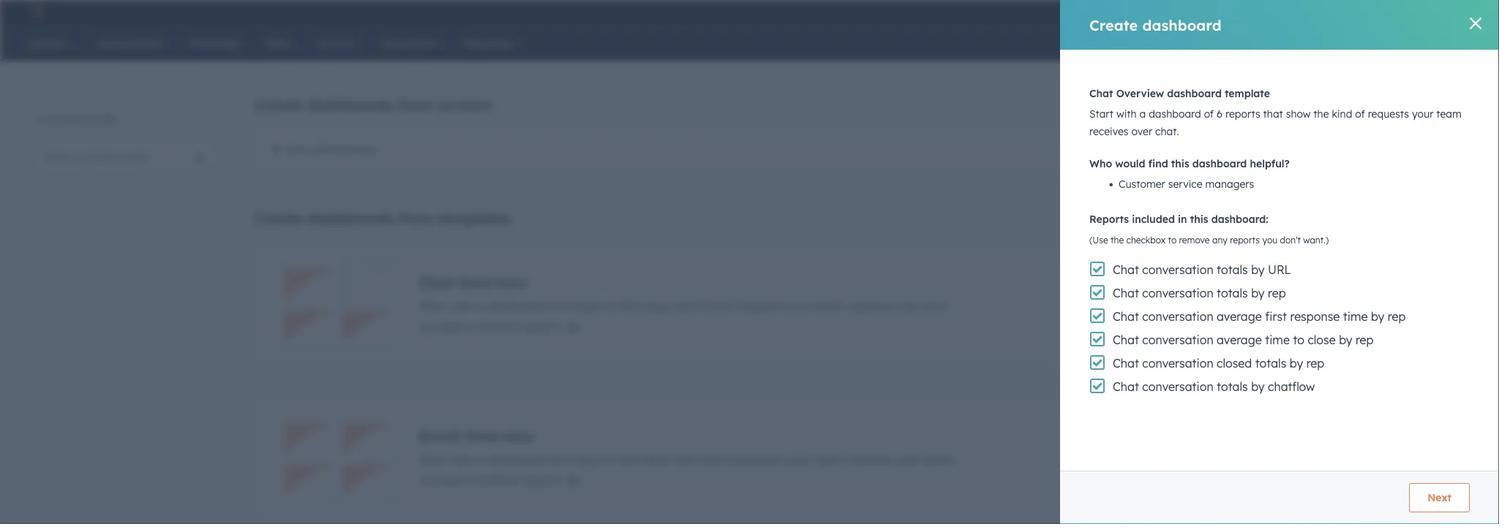 Task type: locate. For each thing, give the bounding box(es) containing it.
checkbox
[[1126, 235, 1166, 246]]

chat for chat conversation totals by rep
[[1113, 286, 1139, 301]]

kind inside start with a dashboard of 6 reports that show the kind of requests your team receives over chat.
[[1332, 108, 1352, 120]]

1 vertical spatial show
[[644, 299, 672, 313]]

receives inside chat overview start with a dashboard of 6 reports that show the kind of requests your team receives over chat.
[[848, 299, 893, 313]]

your inside start with a dashboard of 6 reports that show the kind of requests your team receives over chat.
[[1412, 108, 1434, 120]]

1 vertical spatial team
[[816, 299, 845, 313]]

overview inside chat overview start with a dashboard of 6 reports that show the kind of requests your team receives over chat.
[[458, 273, 528, 292]]

includes for email
[[419, 473, 466, 488]]

14
[[44, 113, 55, 125], [71, 113, 82, 125]]

1 vertical spatial average
[[1217, 333, 1262, 348]]

2 vertical spatial a
[[477, 453, 484, 467]]

conversation up chat conversation closed totals by rep
[[1142, 333, 1213, 348]]

kind
[[1332, 108, 1352, 120], [696, 299, 720, 313], [696, 453, 720, 467]]

1 default from the top
[[479, 319, 518, 334]]

over
[[1131, 125, 1152, 138], [896, 299, 920, 313], [896, 453, 920, 467]]

1 vertical spatial over
[[896, 299, 920, 313]]

1 vertical spatial start
[[419, 299, 447, 313]]

with
[[1116, 108, 1137, 120], [450, 299, 473, 313], [450, 453, 473, 467]]

this right 'in'
[[1190, 213, 1208, 226]]

by down closed
[[1251, 380, 1265, 394]]

your inside the email overview start with a dashboard of 6 reports that show the kind of requests your team receives over email.
[[788, 453, 813, 467]]

your for email overview
[[788, 453, 813, 467]]

show inside the email overview start with a dashboard of 6 reports that show the kind of requests your team receives over email.
[[644, 453, 672, 467]]

this for dashboard:
[[1190, 213, 1208, 226]]

chat for chat overview start with a dashboard of 6 reports that show the kind of requests your team receives over chat.
[[419, 273, 454, 292]]

from for templates
[[398, 209, 433, 228]]

chat. inside start with a dashboard of 6 reports that show the kind of requests your team receives over chat.
[[1155, 125, 1179, 138]]

show inside start with a dashboard of 6 reports that show the kind of requests your team receives over chat.
[[1286, 108, 1311, 120]]

upgrade image
[[1200, 7, 1214, 20]]

conversation down chat conversation totals by rep
[[1142, 309, 1213, 324]]

the inside the email overview start with a dashboard of 6 reports that show the kind of requests your team receives over email.
[[675, 453, 693, 467]]

2 vertical spatial requests
[[738, 453, 785, 467]]

new
[[288, 143, 312, 157]]

None checkbox
[[255, 239, 1432, 369], [255, 393, 1432, 523], [255, 239, 1432, 369], [255, 393, 1432, 523]]

1 horizontal spatial time
[[1343, 309, 1368, 324]]

with inside start with a dashboard of 6 reports that show the kind of requests your team receives over chat.
[[1116, 108, 1137, 120]]

time down "first"
[[1265, 333, 1290, 348]]

time right 'response'
[[1343, 309, 1368, 324]]

start inside the email overview start with a dashboard of 6 reports that show the kind of requests your team receives over email.
[[419, 453, 447, 467]]

overview down templates
[[458, 273, 528, 292]]

1 dashboards from the top
[[308, 96, 394, 114]]

with inside chat overview start with a dashboard of 6 reports that show the kind of requests your team receives over chat.
[[450, 299, 473, 313]]

5 conversation from the top
[[1142, 356, 1213, 371]]

2 dashboards from the top
[[308, 209, 394, 228]]

with inside the email overview start with a dashboard of 6 reports that show the kind of requests your team receives over email.
[[450, 453, 473, 467]]

search button
[[1458, 31, 1486, 56]]

dashboards for scratch
[[308, 96, 394, 114]]

0 vertical spatial includes
[[419, 319, 466, 334]]

to
[[1168, 235, 1177, 246], [1293, 333, 1304, 348]]

1 includes 6 default reports from the top
[[419, 319, 562, 334]]

average
[[1217, 309, 1262, 324], [1217, 333, 1262, 348]]

1 vertical spatial to
[[1293, 333, 1304, 348]]

dashboards up the new dashboard
[[308, 96, 394, 114]]

from left templates
[[398, 209, 433, 228]]

search image
[[1465, 37, 1479, 50]]

reports
[[1225, 108, 1260, 120], [1230, 235, 1260, 246], [575, 299, 615, 313], [522, 319, 562, 334], [575, 453, 615, 467], [522, 473, 562, 488]]

(use
[[1089, 235, 1108, 246]]

find
[[1148, 157, 1168, 170]]

0 vertical spatial default
[[479, 319, 518, 334]]

1 horizontal spatial this
[[1190, 213, 1208, 226]]

default for chat overview
[[479, 319, 518, 334]]

start
[[1089, 108, 1114, 120], [419, 299, 447, 313], [419, 453, 447, 467]]

conversation up chat conversation totals by chatflow
[[1142, 356, 1213, 371]]

3 conversation from the top
[[1142, 309, 1213, 324]]

marketplaces button
[[1299, 0, 1329, 23]]

dashboard inside chat overview start with a dashboard of 6 reports that show the kind of requests your team receives over chat.
[[487, 299, 547, 313]]

that
[[1263, 108, 1283, 120], [618, 299, 641, 313], [618, 453, 641, 467]]

chat conversation totals by rep
[[1113, 286, 1286, 301]]

0 vertical spatial create
[[1089, 16, 1138, 34]]

2 vertical spatial that
[[618, 453, 641, 467]]

1 vertical spatial receives
[[848, 299, 893, 313]]

kind inside chat overview start with a dashboard of 6 reports that show the kind of requests your team receives over chat.
[[696, 299, 720, 313]]

kind inside the email overview start with a dashboard of 6 reports that show the kind of requests your team receives over email.
[[696, 453, 720, 467]]

upgrade
[[1217, 7, 1258, 19]]

dashboards down the new dashboard
[[308, 209, 394, 228]]

0 vertical spatial average
[[1217, 309, 1262, 324]]

hubspot link
[[18, 3, 55, 20]]

0 horizontal spatial chat.
[[923, 299, 950, 313]]

includes 6 default reports
[[419, 319, 562, 334], [419, 473, 562, 488]]

1 vertical spatial includes
[[419, 473, 466, 488]]

2 vertical spatial receives
[[848, 453, 893, 467]]

2 vertical spatial your
[[788, 453, 813, 467]]

create dashboard
[[1089, 16, 1222, 34]]

from left scratch
[[398, 96, 433, 114]]

0 vertical spatial overview
[[1116, 87, 1164, 100]]

0 horizontal spatial to
[[1168, 235, 1177, 246]]

overview down create dashboard
[[1116, 87, 1164, 100]]

1 vertical spatial default
[[479, 473, 518, 488]]

requests inside the email overview start with a dashboard of 6 reports that show the kind of requests your team receives over email.
[[738, 453, 785, 467]]

requests inside chat overview start with a dashboard of 6 reports that show the kind of requests your team receives over chat.
[[738, 299, 785, 313]]

team
[[1436, 108, 1462, 120], [816, 299, 845, 313], [816, 453, 845, 467]]

overview right email
[[465, 427, 535, 445]]

default
[[479, 319, 518, 334], [479, 473, 518, 488]]

dashboards
[[308, 96, 394, 114], [308, 209, 394, 228]]

includes
[[419, 319, 466, 334], [419, 473, 466, 488]]

closed
[[1217, 356, 1252, 371]]

chat conversation totals by url
[[1113, 263, 1291, 277]]

average up closed
[[1217, 333, 1262, 348]]

chat overview start with a dashboard of 6 reports that show the kind of requests your team receives over chat.
[[419, 273, 950, 313]]

1 horizontal spatial 14
[[71, 113, 82, 125]]

chatflow
[[1268, 380, 1315, 394]]

1 vertical spatial dashboards
[[308, 209, 394, 228]]

the
[[1314, 108, 1329, 120], [1111, 235, 1124, 246], [675, 299, 693, 313], [675, 453, 693, 467]]

chat
[[1089, 87, 1113, 100], [1113, 263, 1139, 277], [419, 273, 454, 292], [1113, 286, 1139, 301], [1113, 309, 1139, 324], [1113, 333, 1139, 348], [1113, 356, 1139, 371], [1113, 380, 1139, 394]]

1 vertical spatial this
[[1190, 213, 1208, 226]]

1 from from the top
[[398, 96, 433, 114]]

helpful?
[[1250, 157, 1290, 170]]

4 conversation from the top
[[1142, 333, 1213, 348]]

funky button
[[1410, 0, 1482, 23]]

create for create dashboards from scratch
[[255, 96, 303, 114]]

average up the chat conversation average time to close by rep
[[1217, 309, 1262, 324]]

team inside the email overview start with a dashboard of 6 reports that show the kind of requests your team receives over email.
[[816, 453, 845, 467]]

by up chat conversation average first response time by rep
[[1251, 286, 1265, 301]]

requests inside start with a dashboard of 6 reports that show the kind of requests your team receives over chat.
[[1368, 108, 1409, 120]]

show for chat overview
[[644, 299, 672, 313]]

totals
[[1217, 263, 1248, 277], [1217, 286, 1248, 301], [1255, 356, 1286, 371], [1217, 380, 1248, 394]]

a for chat overview
[[477, 299, 484, 313]]

your inside chat overview start with a dashboard of 6 reports that show the kind of requests your team receives over chat.
[[788, 299, 813, 313]]

conversation for chat conversation average first response time by rep
[[1142, 309, 1213, 324]]

2 vertical spatial team
[[816, 453, 845, 467]]

create
[[1089, 16, 1138, 34], [255, 96, 303, 114], [255, 209, 303, 228]]

to down reports included in this dashboard: on the top of page
[[1168, 235, 1177, 246]]

menu item
[[1329, 0, 1354, 23]]

by left the url
[[1251, 263, 1265, 277]]

notifications image
[[1391, 7, 1404, 20]]

totals down closed
[[1217, 380, 1248, 394]]

0 vertical spatial team
[[1436, 108, 1462, 120]]

reports inside the email overview start with a dashboard of 6 reports that show the kind of requests your team receives over email.
[[575, 453, 615, 467]]

conversation down chat conversation closed totals by rep
[[1142, 380, 1213, 394]]

1 vertical spatial from
[[398, 209, 433, 228]]

start inside start with a dashboard of 6 reports that show the kind of requests your team receives over chat.
[[1089, 108, 1114, 120]]

rep
[[1268, 286, 1286, 301], [1388, 309, 1406, 324], [1356, 333, 1374, 348], [1306, 356, 1324, 371]]

menu
[[1192, 0, 1482, 29]]

average for time
[[1217, 333, 1262, 348]]

start with a dashboard of 6 reports that show the kind of requests your team receives over chat.
[[1089, 108, 1462, 138]]

remove
[[1179, 235, 1210, 246]]

conversation up chat conversation totals by rep
[[1142, 263, 1213, 277]]

receives inside start with a dashboard of 6 reports that show the kind of requests your team receives over chat.
[[1089, 125, 1129, 138]]

0 vertical spatial a
[[1140, 108, 1146, 120]]

1 average from the top
[[1217, 309, 1262, 324]]

New dashboard checkbox
[[255, 126, 1432, 174]]

show inside chat overview start with a dashboard of 6 reports that show the kind of requests your team receives over chat.
[[644, 299, 672, 313]]

dashboard
[[1142, 16, 1222, 34], [1167, 87, 1222, 100], [1149, 108, 1201, 120], [315, 143, 375, 157], [1192, 157, 1247, 170], [487, 299, 547, 313], [487, 453, 547, 467]]

receives inside the email overview start with a dashboard of 6 reports that show the kind of requests your team receives over email.
[[848, 453, 893, 467]]

that for email overview
[[618, 453, 641, 467]]

to left close
[[1293, 333, 1304, 348]]

a inside the email overview start with a dashboard of 6 reports that show the kind of requests your team receives over email.
[[477, 453, 484, 467]]

1 vertical spatial that
[[618, 299, 641, 313]]

chat.
[[1155, 125, 1179, 138], [923, 299, 950, 313]]

2 vertical spatial kind
[[696, 453, 720, 467]]

0 vertical spatial over
[[1131, 125, 1152, 138]]

1 conversation from the top
[[1142, 263, 1213, 277]]

overview inside the email overview start with a dashboard of 6 reports that show the kind of requests your team receives over email.
[[465, 427, 535, 445]]

this up service
[[1171, 157, 1189, 170]]

0 vertical spatial dashboards
[[308, 96, 394, 114]]

0 vertical spatial to
[[1168, 235, 1177, 246]]

0 vertical spatial this
[[1171, 157, 1189, 170]]

conversation down chat conversation totals by url
[[1142, 286, 1213, 301]]

2 vertical spatial show
[[644, 453, 672, 467]]

requests
[[1368, 108, 1409, 120], [738, 299, 785, 313], [738, 453, 785, 467]]

customer service managers
[[1119, 178, 1254, 191]]

2 vertical spatial create
[[255, 209, 303, 228]]

0 vertical spatial start
[[1089, 108, 1114, 120]]

1 vertical spatial a
[[477, 299, 484, 313]]

2 14 from the left
[[71, 113, 82, 125]]

0 vertical spatial requests
[[1368, 108, 1409, 120]]

over inside the email overview start with a dashboard of 6 reports that show the kind of requests your team receives over email.
[[896, 453, 920, 467]]

2 vertical spatial overview
[[465, 427, 535, 445]]

receives
[[1089, 125, 1129, 138], [848, 299, 893, 313], [848, 453, 893, 467]]

by
[[1251, 263, 1265, 277], [1251, 286, 1265, 301], [1371, 309, 1384, 324], [1339, 333, 1352, 348], [1290, 356, 1303, 371], [1251, 380, 1265, 394]]

the inside start with a dashboard of 6 reports that show the kind of requests your team receives over chat.
[[1314, 108, 1329, 120]]

0 horizontal spatial this
[[1171, 157, 1189, 170]]

0 vertical spatial that
[[1263, 108, 1283, 120]]

totals up chat conversation average first response time by rep
[[1217, 286, 1248, 301]]

over inside chat overview start with a dashboard of 6 reports that show the kind of requests your team receives over chat.
[[896, 299, 920, 313]]

next
[[1427, 492, 1452, 504]]

0 vertical spatial chat.
[[1155, 125, 1179, 138]]

0 vertical spatial receives
[[1089, 125, 1129, 138]]

1 vertical spatial kind
[[696, 299, 720, 313]]

a
[[1140, 108, 1146, 120], [477, 299, 484, 313], [477, 453, 484, 467]]

create for create dashboard
[[1089, 16, 1138, 34]]

chat for chat conversation average time to close by rep
[[1113, 333, 1139, 348]]

dashboard inside the email overview start with a dashboard of 6 reports that show the kind of requests your team receives over email.
[[487, 453, 547, 467]]

this
[[1171, 157, 1189, 170], [1190, 213, 1208, 226]]

2 default from the top
[[479, 473, 518, 488]]

with for email overview
[[450, 453, 473, 467]]

1 vertical spatial your
[[788, 299, 813, 313]]

1 vertical spatial requests
[[738, 299, 785, 313]]

team inside start with a dashboard of 6 reports that show the kind of requests your team receives over chat.
[[1436, 108, 1462, 120]]

requests for chat overview
[[738, 299, 785, 313]]

(use the checkbox to remove any reports you don't want.)
[[1089, 235, 1329, 246]]

2 vertical spatial over
[[896, 453, 920, 467]]

1 includes from the top
[[419, 319, 466, 334]]

that for chat overview
[[618, 299, 641, 313]]

team inside chat overview start with a dashboard of 6 reports that show the kind of requests your team receives over chat.
[[816, 299, 845, 313]]

2 vertical spatial with
[[450, 453, 473, 467]]

0 vertical spatial time
[[1343, 309, 1368, 324]]

from
[[398, 96, 433, 114], [398, 209, 433, 228]]

0 vertical spatial kind
[[1332, 108, 1352, 120]]

0 vertical spatial from
[[398, 96, 433, 114]]

0 vertical spatial includes 6 default reports
[[419, 319, 562, 334]]

default for email overview
[[479, 473, 518, 488]]

overview
[[1116, 87, 1164, 100], [458, 273, 528, 292], [465, 427, 535, 445]]

a inside chat overview start with a dashboard of 6 reports that show the kind of requests your team receives over chat.
[[477, 299, 484, 313]]

0 vertical spatial your
[[1412, 108, 1434, 120]]

the inside chat overview start with a dashboard of 6 reports that show the kind of requests your team receives over chat.
[[675, 299, 693, 313]]

dashboards for templates
[[308, 209, 394, 228]]

2 average from the top
[[1217, 333, 1262, 348]]

0 vertical spatial show
[[1286, 108, 1311, 120]]

1 vertical spatial chat.
[[923, 299, 950, 313]]

that inside chat overview start with a dashboard of 6 reports that show the kind of requests your team receives over chat.
[[618, 299, 641, 313]]

0 horizontal spatial time
[[1265, 333, 1290, 348]]

1 vertical spatial with
[[450, 299, 473, 313]]

2 from from the top
[[398, 209, 433, 228]]

reports included in this dashboard:
[[1089, 213, 1268, 226]]

2 includes from the top
[[419, 473, 466, 488]]

who
[[1089, 157, 1112, 170]]

1 vertical spatial create
[[255, 96, 303, 114]]

chat inside chat overview start with a dashboard of 6 reports that show the kind of requests your team receives over chat.
[[419, 273, 454, 292]]

includes for chat
[[419, 319, 466, 334]]

conversation for chat conversation average time to close by rep
[[1142, 333, 1213, 348]]

1 vertical spatial includes 6 default reports
[[419, 473, 562, 488]]

conversation
[[1142, 263, 1213, 277], [1142, 286, 1213, 301], [1142, 309, 1213, 324], [1142, 333, 1213, 348], [1142, 356, 1213, 371], [1142, 380, 1213, 394]]

chat for chat conversation average first response time by rep
[[1113, 309, 1139, 324]]

6
[[1217, 108, 1223, 120], [565, 299, 571, 313], [469, 319, 476, 334], [565, 453, 571, 467], [469, 473, 476, 488]]

included
[[1132, 213, 1175, 226]]

0 vertical spatial with
[[1116, 108, 1137, 120]]

email overview start with a dashboard of 6 reports that show the kind of requests your team receives over email.
[[419, 427, 956, 467]]

0 horizontal spatial 14
[[44, 113, 55, 125]]

start for chat overview
[[419, 299, 447, 313]]

team for chat overview
[[816, 299, 845, 313]]

6 inside chat overview start with a dashboard of 6 reports that show the kind of requests your team receives over chat.
[[565, 299, 571, 313]]

of
[[1204, 108, 1214, 120], [1355, 108, 1365, 120], [58, 113, 68, 125], [550, 299, 561, 313], [723, 299, 734, 313], [550, 453, 561, 467], [723, 453, 734, 467]]

show
[[1286, 108, 1311, 120], [644, 299, 672, 313], [644, 453, 672, 467]]

settings link
[[1354, 0, 1385, 23]]

time
[[1343, 309, 1368, 324], [1265, 333, 1290, 348]]

average for first
[[1217, 309, 1262, 324]]

marketplaces image
[[1307, 7, 1320, 20]]

totals for url
[[1217, 263, 1248, 277]]

start inside chat overview start with a dashboard of 6 reports that show the kind of requests your team receives over chat.
[[419, 299, 447, 313]]

1 vertical spatial overview
[[458, 273, 528, 292]]

your
[[1412, 108, 1434, 120], [788, 299, 813, 313], [788, 453, 813, 467]]

2 includes 6 default reports from the top
[[419, 473, 562, 488]]

create for create dashboards from templates
[[255, 209, 303, 228]]

2 vertical spatial start
[[419, 453, 447, 467]]

2 conversation from the top
[[1142, 286, 1213, 301]]

6 conversation from the top
[[1142, 380, 1213, 394]]

totals for chatflow
[[1217, 380, 1248, 394]]

totals down the "any"
[[1217, 263, 1248, 277]]

1 horizontal spatial chat.
[[1155, 125, 1179, 138]]

that inside the email overview start with a dashboard of 6 reports that show the kind of requests your team receives over email.
[[618, 453, 641, 467]]

your for chat overview
[[788, 299, 813, 313]]

email
[[419, 427, 461, 445]]



Task type: vqa. For each thing, say whether or not it's contained in the screenshot.
Chat conversation totals by chatflow
yes



Task type: describe. For each thing, give the bounding box(es) containing it.
would
[[1115, 157, 1145, 170]]

in
[[1178, 213, 1187, 226]]

kind for chat overview
[[696, 299, 720, 313]]

this for dashboard
[[1171, 157, 1189, 170]]

reports
[[1089, 213, 1129, 226]]

calling icon button
[[1270, 1, 1295, 23]]

menu containing funky
[[1192, 0, 1482, 29]]

a for email overview
[[477, 453, 484, 467]]

kind for email overview
[[696, 453, 720, 467]]

managers
[[1205, 178, 1254, 191]]

1-
[[35, 113, 44, 125]]

overview for chat overview
[[458, 273, 528, 292]]

totals up "chatflow"
[[1255, 356, 1286, 371]]

notifications button
[[1385, 0, 1410, 23]]

response
[[1290, 309, 1340, 324]]

customer
[[1119, 178, 1165, 191]]

dashboard inside start with a dashboard of 6 reports that show the kind of requests your team receives over chat.
[[1149, 108, 1201, 120]]

chat overview dashboard template
[[1089, 87, 1270, 100]]

chat conversation average time to close by rep
[[1113, 333, 1374, 348]]

that inside start with a dashboard of 6 reports that show the kind of requests your team receives over chat.
[[1263, 108, 1283, 120]]

don't
[[1280, 235, 1301, 246]]

receives for email overview
[[848, 453, 893, 467]]

template
[[1225, 87, 1270, 100]]

reports inside chat overview start with a dashboard of 6 reports that show the kind of requests your team receives over chat.
[[575, 299, 615, 313]]

by right 'response'
[[1371, 309, 1384, 324]]

Search search field
[[35, 143, 218, 172]]

conversation for chat conversation totals by chatflow
[[1142, 380, 1213, 394]]

receives for chat overview
[[848, 299, 893, 313]]

from for scratch
[[398, 96, 433, 114]]

funky
[[1435, 5, 1460, 18]]

results
[[84, 113, 116, 125]]

chat conversation totals by chatflow
[[1113, 380, 1315, 394]]

conversation for chat conversation totals by url
[[1142, 263, 1213, 277]]

who would find this dashboard helpful?
[[1089, 157, 1290, 170]]

templates
[[438, 209, 511, 228]]

6 inside the email overview start with a dashboard of 6 reports that show the kind of requests your team receives over email.
[[565, 453, 571, 467]]

email.
[[923, 453, 956, 467]]

next button
[[1409, 484, 1470, 513]]

6 inside start with a dashboard of 6 reports that show the kind of requests your team receives over chat.
[[1217, 108, 1223, 120]]

calling icon image
[[1276, 7, 1289, 20]]

over for chat overview
[[896, 299, 920, 313]]

create dashboards from scratch
[[255, 96, 491, 114]]

totals for rep
[[1217, 286, 1248, 301]]

you
[[1262, 235, 1278, 246]]

chat for chat conversation totals by url
[[1113, 263, 1139, 277]]

first
[[1265, 309, 1287, 324]]

1 horizontal spatial to
[[1293, 333, 1304, 348]]

over for email overview
[[896, 453, 920, 467]]

Search HubSpot search field
[[1293, 31, 1473, 56]]

chat for chat conversation totals by chatflow
[[1113, 380, 1139, 394]]

conversation for chat conversation totals by rep
[[1142, 286, 1213, 301]]

funky town image
[[1419, 5, 1432, 18]]

requests for email overview
[[738, 453, 785, 467]]

dashboard inside option
[[315, 143, 375, 157]]

want.)
[[1303, 235, 1329, 246]]

dashboard:
[[1211, 213, 1268, 226]]

chat for chat overview dashboard template
[[1089, 87, 1113, 100]]

includes 6 default reports for chat
[[419, 319, 562, 334]]

reports inside start with a dashboard of 6 reports that show the kind of requests your team receives over chat.
[[1225, 108, 1260, 120]]

1-14 of 14 results
[[35, 113, 116, 125]]

url
[[1268, 263, 1291, 277]]

chat conversation average first response time by rep
[[1113, 309, 1406, 324]]

start for email overview
[[419, 453, 447, 467]]

includes 6 default reports for email
[[419, 473, 562, 488]]

any
[[1212, 235, 1228, 246]]

chat for chat conversation closed totals by rep
[[1113, 356, 1139, 371]]

by right close
[[1339, 333, 1352, 348]]

create dashboards from templates
[[255, 209, 511, 228]]

over inside start with a dashboard of 6 reports that show the kind of requests your team receives over chat.
[[1131, 125, 1152, 138]]

close image
[[1470, 18, 1482, 29]]

scratch
[[438, 96, 491, 114]]

chat conversation closed totals by rep
[[1113, 356, 1324, 371]]

team for email overview
[[816, 453, 845, 467]]

conversation for chat conversation closed totals by rep
[[1142, 356, 1213, 371]]

show for email overview
[[644, 453, 672, 467]]

close
[[1308, 333, 1336, 348]]

1 14 from the left
[[44, 113, 55, 125]]

hubspot image
[[26, 3, 44, 20]]

service
[[1168, 178, 1202, 191]]

a inside start with a dashboard of 6 reports that show the kind of requests your team receives over chat.
[[1140, 108, 1146, 120]]

new dashboard
[[288, 143, 375, 157]]

with for chat overview
[[450, 299, 473, 313]]

1 vertical spatial time
[[1265, 333, 1290, 348]]

overview for email overview
[[465, 427, 535, 445]]

by up "chatflow"
[[1290, 356, 1303, 371]]

chat. inside chat overview start with a dashboard of 6 reports that show the kind of requests your team receives over chat.
[[923, 299, 950, 313]]

settings image
[[1363, 7, 1376, 20]]



